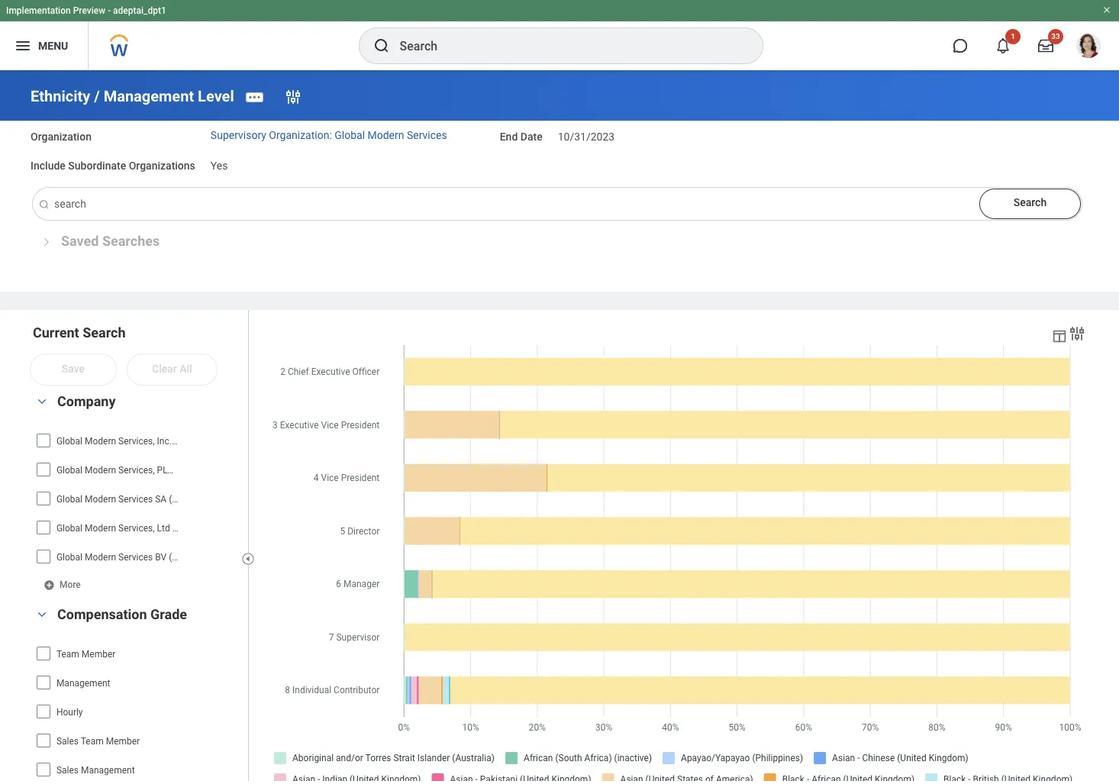 Task type: vqa. For each thing, say whether or not it's contained in the screenshot.
More (1) button
no



Task type: describe. For each thing, give the bounding box(es) containing it.
ltd
[[157, 523, 170, 534]]

global for global modern services, inc. (usa)
[[56, 436, 82, 447]]

yes
[[211, 160, 228, 172]]

include subordinate organizations
[[31, 160, 195, 172]]

search image
[[38, 199, 50, 211]]

10/31/2023
[[558, 130, 615, 143]]

modern for global modern services bv (netherlands)
[[85, 552, 116, 563]]

Search Workday  search field
[[400, 29, 731, 63]]

search image
[[372, 37, 391, 55]]

compensation grade
[[57, 607, 187, 623]]

more
[[59, 580, 81, 590]]

organization
[[31, 130, 92, 143]]

current search
[[33, 325, 126, 341]]

implementation
[[6, 5, 71, 16]]

global modern services bv (netherlands)
[[56, 552, 225, 563]]

33
[[1052, 32, 1061, 40]]

global for global modern services bv (netherlands)
[[56, 552, 82, 563]]

(canada)
[[172, 523, 210, 534]]

global modern services, ltd (canada)
[[56, 523, 210, 534]]

(u.k.)
[[176, 465, 198, 476]]

company button
[[57, 394, 116, 410]]

chevron down image for compensation grade
[[33, 610, 51, 620]]

compensation
[[57, 607, 147, 623]]

justify image
[[14, 37, 32, 55]]

0 vertical spatial management
[[104, 87, 194, 105]]

services, for ltd
[[118, 523, 155, 534]]

0 vertical spatial services
[[407, 129, 447, 141]]

sa
[[155, 494, 167, 505]]

search inside filter search box
[[83, 325, 126, 341]]

services for (france)
[[118, 494, 153, 505]]

subordinate
[[68, 160, 126, 172]]

supervisory organization: global modern services link
[[211, 129, 447, 141]]

Ethnicity / Management Level text field
[[33, 188, 1082, 220]]

end
[[500, 130, 518, 143]]

end date
[[500, 130, 543, 143]]

company tree
[[36, 428, 235, 570]]

menu
[[38, 39, 68, 52]]

inbox large image
[[1039, 38, 1054, 53]]

organizations
[[129, 160, 195, 172]]

1
[[1011, 32, 1016, 40]]

services for (netherlands)
[[118, 552, 153, 563]]

company group
[[31, 393, 241, 594]]

ethnicity / management level main content
[[0, 70, 1120, 781]]

0 horizontal spatial team
[[56, 649, 79, 660]]

modern for global modern services, inc. (usa)
[[85, 436, 116, 447]]

close environment banner image
[[1103, 5, 1112, 15]]

level
[[198, 87, 234, 105]]

bv
[[155, 552, 167, 563]]

compensation grade button
[[57, 607, 187, 623]]

-
[[108, 5, 111, 16]]

Search search field
[[31, 188, 1082, 220]]



Task type: locate. For each thing, give the bounding box(es) containing it.
sales management
[[56, 765, 135, 776]]

team up sales management
[[81, 736, 104, 747]]

1 chevron down image from the top
[[33, 397, 51, 407]]

services, for inc.
[[118, 436, 155, 447]]

global modern services, plc (u.k.)
[[56, 465, 198, 476]]

management right /
[[104, 87, 194, 105]]

1 vertical spatial services
[[118, 494, 153, 505]]

services,
[[118, 436, 155, 447], [118, 465, 155, 476], [118, 523, 155, 534]]

(netherlands)
[[169, 552, 225, 563]]

33 button
[[1030, 29, 1064, 63]]

management down sales team member on the left of the page
[[81, 765, 135, 776]]

sales down hourly
[[56, 736, 79, 747]]

1 horizontal spatial team
[[81, 736, 104, 747]]

compensation grade tree
[[36, 641, 235, 781]]

1 vertical spatial team
[[81, 736, 104, 747]]

chevron down image inside company group
[[33, 397, 51, 407]]

2 vertical spatial management
[[81, 765, 135, 776]]

global modern services, inc. (usa)
[[56, 436, 198, 447]]

(usa)
[[174, 436, 198, 447]]

inc.
[[157, 436, 172, 447]]

0 vertical spatial member
[[82, 649, 116, 660]]

(france)
[[169, 494, 203, 505]]

team member
[[56, 649, 116, 660]]

1 vertical spatial sales
[[56, 765, 79, 776]]

ethnicity
[[31, 87, 90, 105]]

/
[[94, 87, 100, 105]]

0 vertical spatial search
[[1014, 196, 1047, 209]]

organization:
[[269, 129, 332, 141]]

modern for global modern services, ltd (canada)
[[85, 523, 116, 534]]

global for global modern services, plc (u.k.)
[[56, 465, 82, 476]]

1 vertical spatial member
[[106, 736, 140, 747]]

0 vertical spatial chevron down image
[[33, 397, 51, 407]]

modern
[[368, 129, 404, 141], [85, 436, 116, 447], [85, 465, 116, 476], [85, 494, 116, 505], [85, 523, 116, 534], [85, 552, 116, 563]]

member
[[82, 649, 116, 660], [106, 736, 140, 747]]

global for global modern services sa (france)
[[56, 494, 82, 505]]

0 vertical spatial team
[[56, 649, 79, 660]]

include
[[31, 160, 66, 172]]

2 vertical spatial services,
[[118, 523, 155, 534]]

adeptai_dpt1
[[113, 5, 166, 16]]

configure and view chart data image
[[1068, 325, 1087, 343]]

services, for plc
[[118, 465, 155, 476]]

2 chevron down image from the top
[[33, 610, 51, 620]]

3 services, from the top
[[118, 523, 155, 534]]

menu button
[[0, 21, 88, 70]]

0 vertical spatial sales
[[56, 736, 79, 747]]

management down team member
[[56, 678, 110, 689]]

sales
[[56, 736, 79, 747], [56, 765, 79, 776]]

1 vertical spatial chevron down image
[[33, 610, 51, 620]]

global modern services sa (france)
[[56, 494, 203, 505]]

sales for sales team member
[[56, 736, 79, 747]]

ethnicity / management level link
[[31, 87, 234, 105]]

search button
[[980, 189, 1081, 219]]

global for global modern services, ltd (canada)
[[56, 523, 82, 534]]

chevron down image left company button
[[33, 397, 51, 407]]

1 horizontal spatial search
[[1014, 196, 1047, 209]]

search inside button
[[1014, 196, 1047, 209]]

0 vertical spatial services,
[[118, 436, 155, 447]]

global
[[335, 129, 365, 141], [56, 436, 82, 447], [56, 465, 82, 476], [56, 494, 82, 505], [56, 523, 82, 534], [56, 552, 82, 563]]

management
[[104, 87, 194, 105], [56, 678, 110, 689], [81, 765, 135, 776]]

team
[[56, 649, 79, 660], [81, 736, 104, 747]]

ethnicity / management level
[[31, 87, 234, 105]]

grade
[[150, 607, 187, 623]]

0 horizontal spatial search
[[83, 325, 126, 341]]

modern for global modern services, plc (u.k.)
[[85, 465, 116, 476]]

plc
[[157, 465, 173, 476]]

change selection image
[[284, 88, 302, 106]]

company
[[57, 394, 116, 410]]

1 vertical spatial services,
[[118, 465, 155, 476]]

modern for global modern services sa (france)
[[85, 494, 116, 505]]

chevron down image for company
[[33, 397, 51, 407]]

1 sales from the top
[[56, 736, 79, 747]]

notifications large image
[[996, 38, 1011, 53]]

preview
[[73, 5, 106, 16]]

team down compensation
[[56, 649, 79, 660]]

current
[[33, 325, 79, 341]]

date
[[521, 130, 543, 143]]

sales down sales team member on the left of the page
[[56, 765, 79, 776]]

chevron down image down more dropdown button
[[33, 610, 51, 620]]

profile logan mcneil image
[[1077, 34, 1101, 61]]

supervisory organization: global modern services
[[211, 129, 447, 141]]

include subordinate organizations element
[[211, 151, 228, 174]]

supervisory
[[211, 129, 266, 141]]

services
[[407, 129, 447, 141], [118, 494, 153, 505], [118, 552, 153, 563]]

2 services, from the top
[[118, 465, 155, 476]]

filter search field
[[31, 324, 251, 781]]

end date element
[[558, 121, 615, 144]]

services, left the inc.
[[118, 436, 155, 447]]

1 services, from the top
[[118, 436, 155, 447]]

member up sales management
[[106, 736, 140, 747]]

chevron down image
[[33, 397, 51, 407], [33, 610, 51, 620]]

1 vertical spatial management
[[56, 678, 110, 689]]

1 vertical spatial search
[[83, 325, 126, 341]]

more button
[[43, 578, 82, 591]]

sales for sales management
[[56, 765, 79, 776]]

2 sales from the top
[[56, 765, 79, 776]]

services, left plc
[[118, 465, 155, 476]]

1 button
[[987, 29, 1021, 63]]

sales team member
[[56, 736, 140, 747]]

implementation preview -   adeptai_dpt1
[[6, 5, 166, 16]]

2 vertical spatial services
[[118, 552, 153, 563]]

compensation grade group
[[31, 606, 241, 781]]

configure and view chart data image
[[1052, 328, 1068, 345]]

services, left 'ltd'
[[118, 523, 155, 534]]

chevron down image inside compensation grade group
[[33, 610, 51, 620]]

notifications element
[[1085, 31, 1097, 43]]

member down compensation
[[82, 649, 116, 660]]

hourly
[[56, 707, 83, 718]]

search
[[1014, 196, 1047, 209], [83, 325, 126, 341]]

menu banner
[[0, 0, 1120, 70]]



